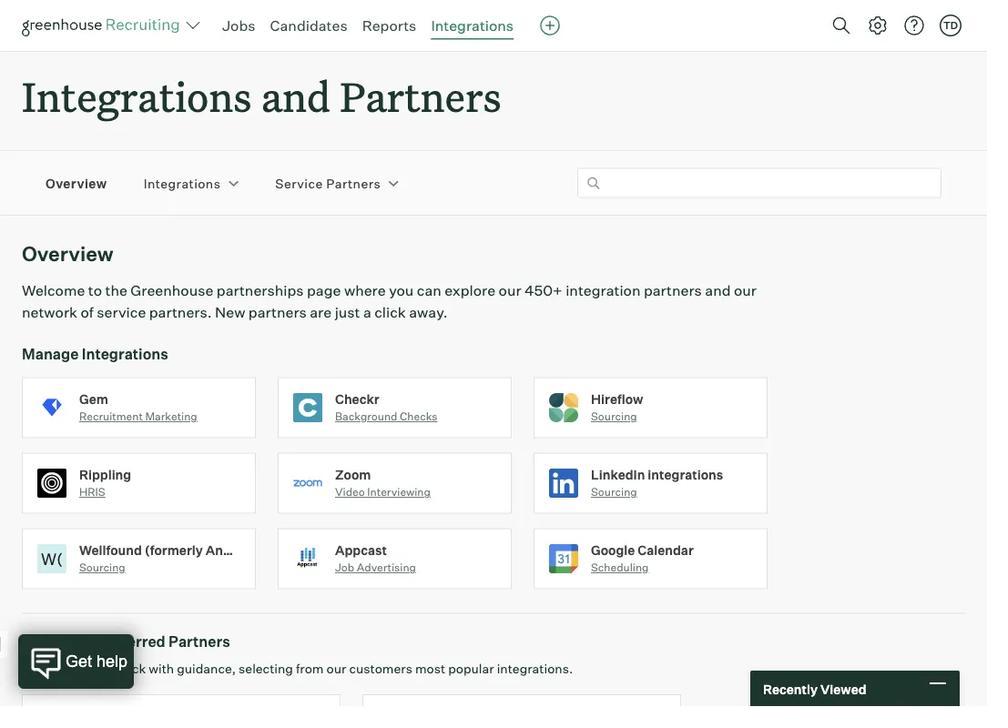 Task type: describe. For each thing, give the bounding box(es) containing it.
hris
[[79, 486, 105, 499]]

preferred
[[98, 633, 166, 652]]

partners.
[[149, 304, 212, 322]]

sourcing inside hireflow sourcing
[[591, 410, 637, 424]]

integrations and partners
[[22, 69, 502, 123]]

guidance,
[[177, 662, 236, 678]]

appcast job advertising
[[335, 543, 416, 575]]

w(
[[41, 549, 63, 569]]

job
[[335, 561, 355, 575]]

away.
[[409, 304, 448, 322]]

viewed
[[821, 682, 867, 698]]

checkr
[[335, 391, 380, 407]]

integrations.
[[497, 662, 573, 678]]

page
[[307, 282, 341, 300]]

of
[[81, 304, 94, 322]]

wellfound
[[79, 543, 142, 559]]

just
[[335, 304, 360, 322]]

the
[[105, 282, 127, 300]]

calendar
[[638, 543, 694, 559]]

recruitment
[[79, 410, 143, 424]]

0 vertical spatial integrations link
[[431, 16, 514, 35]]

angellist
[[206, 543, 266, 559]]

selecting
[[239, 662, 293, 678]]

td button
[[937, 11, 966, 40]]

build your tech stack with guidance, selecting from our customers most popular integrations.
[[22, 662, 573, 678]]

integration
[[566, 282, 641, 300]]

hireflow
[[591, 391, 644, 407]]

(formerly
[[145, 543, 203, 559]]

0 horizontal spatial and
[[261, 69, 331, 123]]

1 vertical spatial partners
[[326, 175, 381, 191]]

popular
[[448, 662, 494, 678]]

google calendar scheduling
[[591, 543, 694, 575]]

to
[[88, 282, 102, 300]]

from
[[296, 662, 324, 678]]

search image
[[831, 15, 853, 36]]

service partners link
[[275, 174, 381, 192]]

new
[[215, 304, 245, 322]]

explore
[[445, 282, 496, 300]]

you
[[389, 282, 414, 300]]

1 horizontal spatial partners
[[644, 282, 702, 300]]

stack
[[114, 662, 146, 678]]

candidates link
[[270, 16, 348, 35]]

1 vertical spatial overview
[[22, 242, 114, 267]]

rippling hris
[[79, 467, 131, 499]]

network
[[22, 304, 77, 322]]

1 horizontal spatial our
[[499, 282, 522, 300]]

overview link
[[46, 174, 107, 192]]

candidates
[[270, 16, 348, 35]]

recently
[[763, 682, 818, 698]]

video
[[335, 486, 365, 499]]

linkedin
[[591, 467, 645, 483]]

zoom video interviewing
[[335, 467, 431, 499]]

customer-
[[22, 633, 98, 652]]

checks
[[400, 410, 438, 424]]

linkedin integrations sourcing
[[591, 467, 724, 499]]

click
[[375, 304, 406, 322]]

advertising
[[357, 561, 416, 575]]

td button
[[940, 15, 962, 36]]

can
[[417, 282, 442, 300]]

customers
[[349, 662, 413, 678]]

welcome to the greenhouse partnerships page where you can explore our 450+ integration partners and our network of service partners. new partners are just a click away.
[[22, 282, 757, 322]]

interviewing
[[367, 486, 431, 499]]



Task type: vqa. For each thing, say whether or not it's contained in the screenshot.


Task type: locate. For each thing, give the bounding box(es) containing it.
your
[[55, 662, 82, 678]]

sourcing inside the wellfound (formerly angellist talent) sourcing
[[79, 561, 125, 575]]

overview
[[46, 175, 107, 191], [22, 242, 114, 267]]

with
[[149, 662, 174, 678]]

sourcing
[[591, 410, 637, 424], [591, 486, 637, 499], [79, 561, 125, 575]]

build
[[22, 662, 53, 678]]

partners
[[644, 282, 702, 300], [249, 304, 307, 322]]

None text field
[[578, 168, 942, 198]]

jobs
[[222, 16, 256, 35]]

partners for integrations and partners
[[340, 69, 502, 123]]

jobs link
[[222, 16, 256, 35]]

partnerships
[[217, 282, 304, 300]]

our
[[499, 282, 522, 300], [734, 282, 757, 300], [327, 662, 347, 678]]

450+
[[525, 282, 563, 300]]

partners
[[340, 69, 502, 123], [326, 175, 381, 191], [169, 633, 230, 652]]

background
[[335, 410, 398, 424]]

2 vertical spatial partners
[[169, 633, 230, 652]]

manage
[[22, 345, 79, 363]]

welcome
[[22, 282, 85, 300]]

configure image
[[867, 15, 889, 36]]

0 horizontal spatial partners
[[249, 304, 307, 322]]

customer-preferred partners
[[22, 633, 230, 652]]

tech
[[85, 662, 111, 678]]

most
[[415, 662, 446, 678]]

service
[[97, 304, 146, 322]]

0 vertical spatial partners
[[340, 69, 502, 123]]

integrations link
[[431, 16, 514, 35], [144, 174, 221, 192]]

service partners
[[275, 175, 381, 191]]

sourcing inside linkedin integrations sourcing
[[591, 486, 637, 499]]

reports
[[362, 16, 417, 35]]

a
[[363, 304, 371, 322]]

greenhouse recruiting image
[[22, 15, 186, 36]]

1 horizontal spatial and
[[705, 282, 731, 300]]

partners down "reports"
[[340, 69, 502, 123]]

wellfound (formerly angellist talent) sourcing
[[79, 543, 313, 575]]

partners up "guidance,"
[[169, 633, 230, 652]]

marketing
[[145, 410, 197, 424]]

greenhouse
[[131, 282, 213, 300]]

sourcing down 'linkedin'
[[591, 486, 637, 499]]

rippling
[[79, 467, 131, 483]]

1 horizontal spatial integrations link
[[431, 16, 514, 35]]

zoom
[[335, 467, 371, 483]]

2 vertical spatial sourcing
[[79, 561, 125, 575]]

1 vertical spatial partners
[[249, 304, 307, 322]]

and
[[261, 69, 331, 123], [705, 282, 731, 300]]

where
[[344, 282, 386, 300]]

integrations
[[431, 16, 514, 35], [22, 69, 252, 123], [144, 175, 221, 191], [82, 345, 168, 363]]

are
[[310, 304, 332, 322]]

1 vertical spatial and
[[705, 282, 731, 300]]

and inside 'welcome to the greenhouse partnerships page where you can explore our 450+ integration partners and our network of service partners. new partners are just a click away.'
[[705, 282, 731, 300]]

recently viewed
[[763, 682, 867, 698]]

appcast
[[335, 543, 387, 559]]

gem recruitment marketing
[[79, 391, 197, 424]]

0 vertical spatial sourcing
[[591, 410, 637, 424]]

sourcing down hireflow
[[591, 410, 637, 424]]

1 vertical spatial integrations link
[[144, 174, 221, 192]]

0 vertical spatial and
[[261, 69, 331, 123]]

partners for customer-preferred partners
[[169, 633, 230, 652]]

0 vertical spatial partners
[[644, 282, 702, 300]]

1 vertical spatial sourcing
[[591, 486, 637, 499]]

partners right integration at the right
[[644, 282, 702, 300]]

0 vertical spatial overview
[[46, 175, 107, 191]]

2 horizontal spatial our
[[734, 282, 757, 300]]

hireflow sourcing
[[591, 391, 644, 424]]

service
[[275, 175, 323, 191]]

reports link
[[362, 16, 417, 35]]

partners right service at the left
[[326, 175, 381, 191]]

0 horizontal spatial our
[[327, 662, 347, 678]]

scheduling
[[591, 561, 649, 575]]

checkr background checks
[[335, 391, 438, 424]]

integrations
[[648, 467, 724, 483]]

manage integrations
[[22, 345, 168, 363]]

talent)
[[268, 543, 313, 559]]

td
[[944, 19, 958, 31]]

gem
[[79, 391, 108, 407]]

partners down partnerships
[[249, 304, 307, 322]]

sourcing down wellfound at the bottom of the page
[[79, 561, 125, 575]]

google
[[591, 543, 635, 559]]

0 horizontal spatial integrations link
[[144, 174, 221, 192]]



